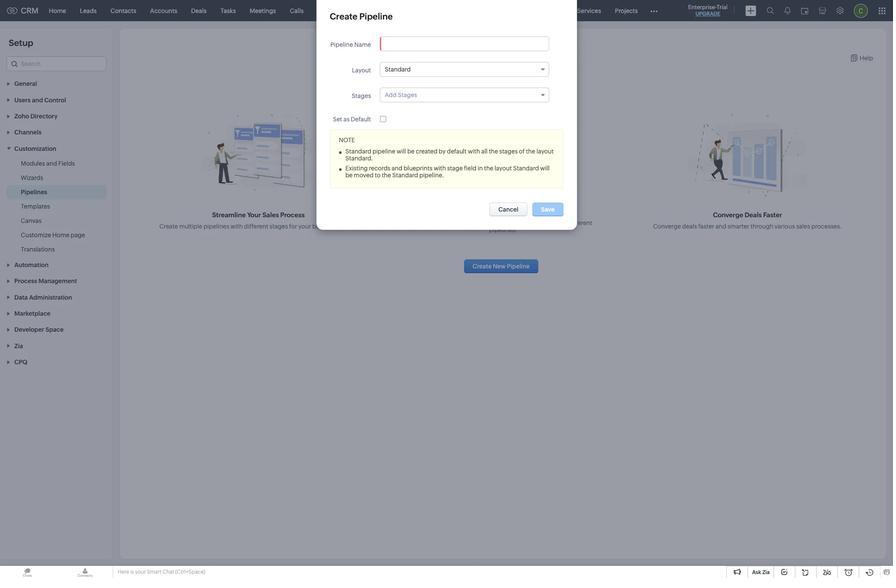 Task type: locate. For each thing, give the bounding box(es) containing it.
2 vertical spatial with
[[231, 223, 243, 230]]

upgrade
[[695, 11, 720, 17]]

sales left process
[[262, 211, 279, 219]]

0 horizontal spatial with
[[231, 223, 243, 230]]

1 horizontal spatial converge
[[713, 211, 743, 219]]

1 vertical spatial pipeline
[[539, 208, 565, 215]]

create
[[330, 11, 357, 21], [159, 223, 178, 230], [473, 263, 492, 270]]

your right is
[[135, 570, 146, 576]]

1 vertical spatial create
[[159, 223, 178, 230]]

create pipeline
[[330, 11, 393, 21]]

deals
[[474, 208, 492, 215], [745, 211, 762, 219], [682, 223, 697, 230]]

0 vertical spatial converge
[[713, 211, 743, 219]]

contacts
[[111, 7, 136, 14]]

analytics
[[354, 7, 379, 14]]

pipeline up records
[[372, 148, 395, 155]]

pipeline inside note standard pipeline will be created by default with all the stages of the layout standard. existing records and blueprints with stage field in the layout standard will be moved to the standard pipeline.
[[372, 148, 395, 155]]

stages right all
[[499, 148, 518, 155]]

leads
[[80, 7, 97, 14]]

different down streamline
[[244, 223, 268, 230]]

0 horizontal spatial will
[[397, 148, 406, 155]]

1 vertical spatial pipelines
[[21, 189, 47, 196]]

in up they
[[493, 208, 499, 215]]

stages inside streamline your sales process create multiple pipelines with different stages for your business needs.
[[270, 223, 288, 230]]

0 horizontal spatial deals
[[474, 208, 492, 215]]

with inside streamline your sales process create multiple pipelines with different stages for your business needs.
[[231, 223, 243, 230]]

0 vertical spatial with
[[468, 148, 480, 155]]

records
[[369, 165, 390, 172]]

your
[[459, 208, 473, 215], [247, 211, 261, 219], [298, 223, 311, 230], [135, 570, 146, 576]]

1 horizontal spatial of
[[519, 148, 525, 155]]

and left fields
[[46, 160, 57, 167]]

deals link
[[184, 0, 214, 21]]

stages
[[499, 148, 518, 155], [270, 223, 288, 230]]

set as default
[[333, 116, 371, 123]]

different right processed at the right top
[[568, 220, 592, 227]]

your right streamline
[[247, 211, 261, 219]]

1 horizontal spatial be
[[407, 148, 415, 155]]

is
[[130, 570, 134, 576]]

0 vertical spatial pipeline
[[359, 11, 393, 21]]

0 horizontal spatial stages
[[270, 223, 288, 230]]

leads link
[[73, 0, 104, 21]]

1 vertical spatial in
[[493, 208, 499, 215]]

0 vertical spatial create
[[330, 11, 357, 21]]

chat
[[163, 570, 174, 576]]

track
[[441, 208, 458, 215]]

stages
[[352, 92, 371, 99]]

None text field
[[380, 37, 549, 51]]

1 horizontal spatial sales
[[796, 223, 810, 230]]

2 horizontal spatial pipeline
[[507, 263, 530, 270]]

home link
[[42, 0, 73, 21]]

wizards link
[[21, 174, 43, 182]]

1 horizontal spatial faster
[[763, 211, 782, 219]]

pipeline up name
[[359, 11, 393, 21]]

1 vertical spatial of
[[465, 220, 471, 227]]

customization region
[[0, 157, 113, 257]]

1 horizontal spatial stages
[[499, 148, 518, 155]]

home
[[49, 7, 66, 14], [52, 232, 69, 239]]

0 horizontal spatial of
[[465, 220, 471, 227]]

in right field
[[478, 165, 483, 172]]

0 vertical spatial sales
[[262, 211, 279, 219]]

0 vertical spatial stages
[[499, 148, 518, 155]]

the inside track your deals in appropriate pipeline based on the type of deals, they would be processed in different pipelines.
[[441, 220, 450, 227]]

2 horizontal spatial create
[[473, 263, 492, 270]]

with
[[468, 148, 480, 155], [434, 165, 446, 172], [231, 223, 243, 230]]

needs.
[[338, 223, 357, 230]]

will
[[397, 148, 406, 155], [540, 165, 550, 172]]

in right processed at the right top
[[562, 220, 567, 227]]

1 vertical spatial pipeline
[[330, 41, 353, 48]]

your inside track your deals in appropriate pipeline based on the type of deals, they would be processed in different pipelines.
[[459, 208, 473, 215]]

templates link
[[21, 202, 50, 211]]

0 vertical spatial in
[[478, 165, 483, 172]]

field
[[464, 165, 476, 172]]

layout
[[536, 148, 554, 155], [495, 165, 512, 172]]

blueprints
[[404, 165, 432, 172]]

canvas link
[[21, 217, 42, 225]]

your right "for" at left top
[[298, 223, 311, 230]]

1 vertical spatial home
[[52, 232, 69, 239]]

None field
[[380, 88, 549, 102]]

processed
[[531, 220, 560, 227]]

1 horizontal spatial in
[[493, 208, 499, 215]]

pipeline right new
[[507, 263, 530, 270]]

stages left "for" at left top
[[270, 223, 288, 230]]

with left all
[[468, 148, 480, 155]]

1 horizontal spatial create
[[330, 11, 357, 21]]

0 vertical spatial pipeline
[[372, 148, 395, 155]]

analytics link
[[347, 0, 386, 21]]

1 horizontal spatial with
[[434, 165, 446, 172]]

home right crm
[[49, 7, 66, 14]]

all
[[481, 148, 488, 155]]

modules
[[21, 160, 45, 167]]

2 horizontal spatial be
[[522, 220, 530, 227]]

0 horizontal spatial different
[[244, 223, 268, 230]]

2 vertical spatial create
[[473, 263, 492, 270]]

pipelines
[[502, 77, 539, 87], [21, 189, 47, 196]]

translations
[[21, 246, 55, 253]]

be down appropriate
[[522, 220, 530, 227]]

page
[[71, 232, 85, 239]]

1 horizontal spatial pipeline
[[359, 11, 393, 21]]

and inside the converge deals faster converge deals faster and smarter through various sales processes.
[[715, 223, 726, 230]]

services
[[577, 7, 601, 14]]

0 horizontal spatial and
[[46, 160, 57, 167]]

customize
[[21, 232, 51, 239]]

0 horizontal spatial pipeline
[[330, 41, 353, 48]]

default
[[351, 116, 371, 123]]

default
[[447, 148, 467, 155]]

deals,
[[472, 220, 489, 227]]

different
[[568, 220, 592, 227], [244, 223, 268, 230]]

0 vertical spatial faster
[[763, 211, 782, 219]]

type
[[451, 220, 464, 227]]

0 horizontal spatial pipeline
[[372, 148, 395, 155]]

0 vertical spatial will
[[397, 148, 406, 155]]

1 vertical spatial stages
[[270, 223, 288, 230]]

on
[[432, 220, 440, 227]]

create inside button
[[473, 263, 492, 270]]

streamline your sales process create multiple pipelines with different stages for your business needs.
[[159, 211, 357, 230]]

1 vertical spatial faster
[[698, 223, 714, 230]]

0 horizontal spatial in
[[478, 165, 483, 172]]

0 horizontal spatial be
[[345, 172, 353, 179]]

with down streamline
[[231, 223, 243, 230]]

pipeline left name
[[330, 41, 353, 48]]

0 horizontal spatial layout
[[495, 165, 512, 172]]

pipeline
[[359, 11, 393, 21], [330, 41, 353, 48], [507, 263, 530, 270]]

as
[[343, 116, 350, 123]]

with left 'stage'
[[434, 165, 446, 172]]

tasks
[[221, 7, 236, 14]]

1 horizontal spatial pipeline
[[539, 208, 565, 215]]

and inside note standard pipeline will be created by default with all the stages of the layout standard. existing records and blueprints with stage field in the layout standard will be moved to the standard pipeline.
[[392, 165, 402, 172]]

sales right various on the top of page
[[796, 223, 810, 230]]

1 horizontal spatial deals
[[682, 223, 697, 230]]

0 vertical spatial of
[[519, 148, 525, 155]]

cancel
[[498, 206, 518, 213]]

Add Stages text field
[[385, 92, 535, 99]]

of inside track your deals in appropriate pipeline based on the type of deals, they would be processed in different pipelines.
[[465, 220, 471, 227]]

pipelines right "manage"
[[502, 77, 539, 87]]

be
[[407, 148, 415, 155], [345, 172, 353, 179], [522, 220, 530, 227]]

1 horizontal spatial and
[[392, 165, 402, 172]]

0 horizontal spatial converge
[[653, 223, 681, 230]]

sales
[[262, 211, 279, 219], [796, 223, 810, 230]]

streamline
[[212, 211, 246, 219]]

sales inside streamline your sales process create multiple pipelines with different stages for your business needs.
[[262, 211, 279, 219]]

wizards
[[21, 174, 43, 181]]

0 horizontal spatial create
[[159, 223, 178, 230]]

home inside customization region
[[52, 232, 69, 239]]

1 vertical spatial will
[[540, 165, 550, 172]]

your up type
[[459, 208, 473, 215]]

home left page
[[52, 232, 69, 239]]

manage pipelines
[[466, 77, 539, 87]]

setup
[[9, 38, 33, 48]]

faster left smarter
[[698, 223, 714, 230]]

0 horizontal spatial pipelines
[[21, 189, 47, 196]]

stages inside note standard pipeline will be created by default with all the stages of the layout standard. existing records and blueprints with stage field in the layout standard will be moved to the standard pipeline.
[[499, 148, 518, 155]]

2 horizontal spatial and
[[715, 223, 726, 230]]

of right all
[[519, 148, 525, 155]]

to
[[375, 172, 381, 179]]

1 horizontal spatial pipelines
[[502, 77, 539, 87]]

pipeline up processed at the right top
[[539, 208, 565, 215]]

be left the created
[[407, 148, 415, 155]]

Standard field
[[380, 62, 549, 77]]

ask zia
[[752, 570, 770, 576]]

translations link
[[21, 245, 55, 254]]

2 horizontal spatial with
[[468, 148, 480, 155]]

existing
[[345, 165, 368, 172]]

customize home page link
[[21, 231, 85, 240]]

pipelines up templates
[[21, 189, 47, 196]]

2 vertical spatial be
[[522, 220, 530, 227]]

1 horizontal spatial layout
[[536, 148, 554, 155]]

2 vertical spatial in
[[562, 220, 567, 227]]

and left smarter
[[715, 223, 726, 230]]

(ctrl+space)
[[175, 570, 205, 576]]

1 vertical spatial sales
[[796, 223, 810, 230]]

1 horizontal spatial different
[[568, 220, 592, 227]]

be left moved at the left top of page
[[345, 172, 353, 179]]

faster up through
[[763, 211, 782, 219]]

1 vertical spatial converge
[[653, 223, 681, 230]]

2 vertical spatial pipeline
[[507, 263, 530, 270]]

of right type
[[465, 220, 471, 227]]

pipeline
[[372, 148, 395, 155], [539, 208, 565, 215]]

in inside note standard pipeline will be created by default with all the stages of the layout standard. existing records and blueprints with stage field in the layout standard will be moved to the standard pipeline.
[[478, 165, 483, 172]]

templates
[[21, 203, 50, 210]]

1 vertical spatial be
[[345, 172, 353, 179]]

enterprise-
[[688, 4, 717, 10]]

0 horizontal spatial sales
[[262, 211, 279, 219]]

and right records
[[392, 165, 402, 172]]



Task type: describe. For each thing, give the bounding box(es) containing it.
accounts
[[150, 7, 177, 14]]

various
[[775, 223, 795, 230]]

customization
[[14, 145, 56, 152]]

set
[[333, 116, 342, 123]]

for
[[289, 223, 297, 230]]

create menu element
[[740, 0, 761, 21]]

layout
[[352, 67, 371, 74]]

stage
[[447, 165, 463, 172]]

contacts image
[[58, 567, 112, 579]]

fields
[[58, 160, 75, 167]]

converge deals faster converge deals faster and smarter through various sales processes.
[[653, 211, 842, 230]]

create inside streamline your sales process create multiple pipelines with different stages for your business needs.
[[159, 223, 178, 230]]

pipeline name
[[330, 41, 371, 48]]

pipeline.
[[419, 172, 444, 179]]

new
[[493, 263, 506, 270]]

chats image
[[0, 567, 55, 579]]

create menu image
[[745, 5, 756, 16]]

name
[[354, 41, 371, 48]]

canvas
[[21, 217, 42, 224]]

deals inside track your deals in appropriate pipeline based on the type of deals, they would be processed in different pipelines.
[[474, 208, 492, 215]]

created
[[416, 148, 437, 155]]

modules and fields
[[21, 160, 75, 167]]

1 vertical spatial with
[[434, 165, 446, 172]]

would
[[504, 220, 521, 227]]

contacts link
[[104, 0, 143, 21]]

ask
[[752, 570, 761, 576]]

0 horizontal spatial faster
[[698, 223, 714, 230]]

projects
[[615, 7, 638, 14]]

tasks link
[[214, 0, 243, 21]]

smarter
[[728, 223, 749, 230]]

trial
[[717, 4, 728, 10]]

0 vertical spatial pipelines
[[502, 77, 539, 87]]

appropriate
[[500, 208, 538, 215]]

pipeline inside track your deals in appropriate pipeline based on the type of deals, they would be processed in different pipelines.
[[539, 208, 565, 215]]

zia
[[762, 570, 770, 576]]

reports
[[317, 7, 340, 14]]

modules and fields link
[[21, 159, 75, 168]]

through
[[751, 223, 773, 230]]

here
[[118, 570, 129, 576]]

manage
[[466, 77, 500, 87]]

create new pipeline
[[473, 263, 530, 270]]

2 horizontal spatial deals
[[745, 211, 762, 219]]

meetings
[[250, 7, 276, 14]]

pipelines inside customization region
[[21, 189, 47, 196]]

moved
[[354, 172, 373, 179]]

crm link
[[7, 6, 38, 15]]

meetings link
[[243, 0, 283, 21]]

of inside note standard pipeline will be created by default with all the stages of the layout standard. existing records and blueprints with stage field in the layout standard will be moved to the standard pipeline.
[[519, 148, 525, 155]]

1 vertical spatial layout
[[495, 165, 512, 172]]

enterprise-trial upgrade
[[688, 4, 728, 17]]

standard inside field
[[385, 66, 411, 73]]

pipelines.
[[489, 227, 517, 234]]

pipelines link
[[21, 188, 47, 197]]

create for create pipeline
[[330, 11, 357, 21]]

0 vertical spatial layout
[[536, 148, 554, 155]]

be inside track your deals in appropriate pipeline based on the type of deals, they would be processed in different pipelines.
[[522, 220, 530, 227]]

pipelines
[[204, 223, 229, 230]]

note
[[339, 137, 355, 144]]

different inside track your deals in appropriate pipeline based on the type of deals, they would be processed in different pipelines.
[[568, 220, 592, 227]]

calls
[[290, 7, 304, 14]]

2 horizontal spatial in
[[562, 220, 567, 227]]

cancel button
[[489, 203, 528, 217]]

1 horizontal spatial will
[[540, 165, 550, 172]]

process
[[280, 211, 305, 219]]

multiple
[[179, 223, 202, 230]]

and inside customization region
[[46, 160, 57, 167]]

smart
[[147, 570, 161, 576]]

note standard pipeline will be created by default with all the stages of the layout standard. existing records and blueprints with stage field in the layout standard will be moved to the standard pipeline.
[[339, 137, 554, 179]]

deals
[[191, 7, 207, 14]]

help
[[860, 55, 873, 62]]

create for create new pipeline
[[473, 263, 492, 270]]

processes.
[[811, 223, 842, 230]]

0 vertical spatial be
[[407, 148, 415, 155]]

track your deals in appropriate pipeline based on the type of deals, they would be processed in different pipelines.
[[414, 208, 592, 234]]

services link
[[570, 0, 608, 21]]

0 vertical spatial home
[[49, 7, 66, 14]]

reports link
[[311, 0, 347, 21]]

business
[[312, 223, 337, 230]]

by
[[439, 148, 446, 155]]

based
[[414, 220, 431, 227]]

projects link
[[608, 0, 645, 21]]

crm
[[21, 6, 38, 15]]

customization button
[[0, 140, 113, 157]]

customize home page
[[21, 232, 85, 239]]

sales inside the converge deals faster converge deals faster and smarter through various sales processes.
[[796, 223, 810, 230]]

calls link
[[283, 0, 311, 21]]

create new pipeline button
[[464, 260, 539, 274]]

accounts link
[[143, 0, 184, 21]]

they
[[490, 220, 502, 227]]

different inside streamline your sales process create multiple pipelines with different stages for your business needs.
[[244, 223, 268, 230]]

pipeline inside button
[[507, 263, 530, 270]]



Task type: vqa. For each thing, say whether or not it's contained in the screenshot.


